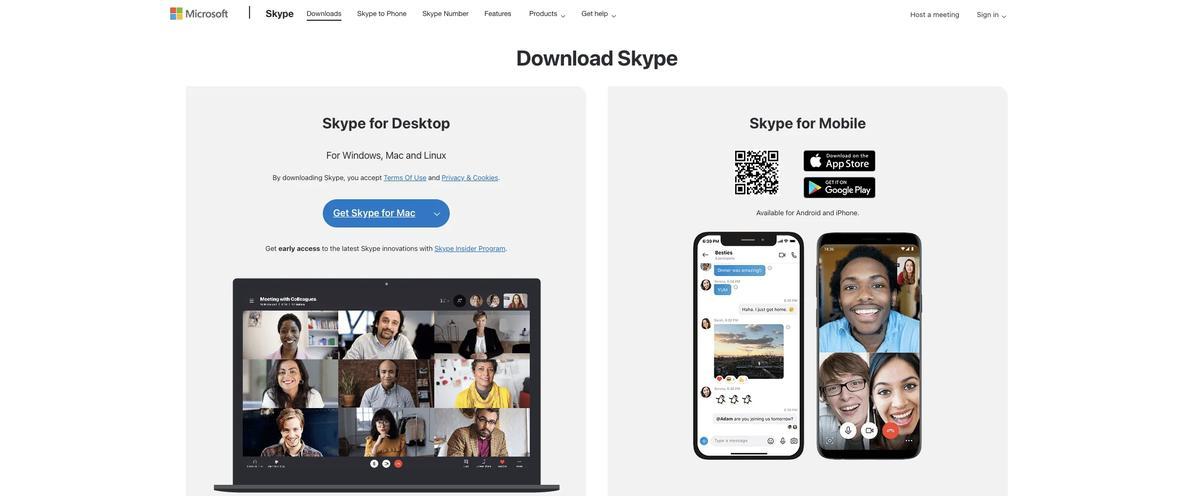 Task type: locate. For each thing, give the bounding box(es) containing it.
android
[[796, 208, 821, 217]]

help
[[595, 10, 608, 18]]

features
[[484, 10, 511, 18]]

number
[[444, 10, 469, 18]]

microsoft image
[[170, 7, 228, 20]]

&
[[466, 173, 471, 182]]

sign
[[977, 10, 991, 19]]

1 vertical spatial to
[[322, 244, 328, 253]]

get skype for mac link
[[333, 207, 415, 220]]

0 vertical spatial to
[[379, 10, 385, 18]]

with
[[420, 244, 433, 253]]

downloading
[[282, 173, 322, 182]]

host
[[910, 10, 926, 19]]

get skype for mac
[[333, 208, 415, 219]]

for up the for windows, mac and linux
[[369, 114, 389, 132]]

terms of use link
[[384, 173, 426, 182]]

accept
[[360, 173, 382, 182]]

products button
[[520, 1, 574, 27]]

and for available for android and iphone.
[[823, 208, 834, 217]]

. for skype insider program
[[505, 244, 507, 253]]

mac up innovations
[[397, 208, 415, 219]]

and right use
[[428, 173, 440, 182]]

and for for windows, mac and linux
[[406, 150, 422, 161]]

sign in
[[977, 10, 999, 19]]

features link
[[480, 1, 516, 26]]

.
[[498, 173, 500, 182], [505, 244, 507, 253]]

2 horizontal spatial get
[[582, 10, 593, 18]]

for left mobile
[[796, 114, 816, 132]]

0 horizontal spatial to
[[322, 244, 328, 253]]

download on the appstore image
[[804, 150, 875, 172]]

get inside dropdown button
[[582, 10, 593, 18]]

mac
[[386, 150, 404, 161], [397, 208, 415, 219]]

1 horizontal spatial .
[[505, 244, 507, 253]]

0 vertical spatial get
[[582, 10, 593, 18]]

skype on mobile device image
[[693, 228, 923, 463]]

download skype through qr code image
[[733, 149, 780, 196]]

menu bar
[[170, 1, 1024, 56]]

get
[[582, 10, 593, 18], [333, 208, 349, 219], [265, 244, 277, 253]]

1 vertical spatial get
[[333, 208, 349, 219]]

2 vertical spatial and
[[823, 208, 834, 217]]

mobile
[[819, 114, 866, 132]]

2 vertical spatial get
[[265, 244, 277, 253]]

available
[[756, 208, 784, 217]]

0 vertical spatial and
[[406, 150, 422, 161]]

cookies
[[473, 173, 498, 182]]

and
[[406, 150, 422, 161], [428, 173, 440, 182], [823, 208, 834, 217]]

1 horizontal spatial get
[[333, 208, 349, 219]]

skype number
[[422, 10, 469, 18]]

1 vertical spatial .
[[505, 244, 507, 253]]

0 horizontal spatial and
[[406, 150, 422, 161]]

to
[[379, 10, 385, 18], [322, 244, 328, 253]]

1 vertical spatial and
[[428, 173, 440, 182]]

skype to phone
[[357, 10, 407, 18]]

1 horizontal spatial to
[[379, 10, 385, 18]]

download
[[516, 45, 613, 70]]

innovations
[[382, 244, 418, 253]]

1 horizontal spatial and
[[428, 173, 440, 182]]

mac up terms
[[386, 150, 404, 161]]

to left the
[[322, 244, 328, 253]]

for
[[326, 150, 340, 161]]

to left phone
[[379, 10, 385, 18]]

0 vertical spatial .
[[498, 173, 500, 182]]

skype insider program link
[[434, 244, 505, 253]]

. right insider
[[505, 244, 507, 253]]

downloads
[[307, 10, 341, 18]]

phone
[[387, 10, 407, 18]]

for left android
[[786, 208, 794, 217]]

host a meeting link
[[902, 1, 968, 29]]

0 horizontal spatial get
[[265, 244, 277, 253]]

get up the
[[333, 208, 349, 219]]

for windows, mac and linux
[[326, 150, 446, 161]]

use
[[414, 173, 426, 182]]

get early access to the latest skype innovations with skype insider program .
[[265, 244, 507, 253]]

get left help
[[582, 10, 593, 18]]

and left iphone.
[[823, 208, 834, 217]]

downloads link
[[302, 1, 346, 26]]

skype for mobile
[[750, 114, 866, 132]]

. right &
[[498, 173, 500, 182]]

host a meeting
[[910, 10, 959, 19]]

0 horizontal spatial .
[[498, 173, 500, 182]]

and left linux
[[406, 150, 422, 161]]

for
[[369, 114, 389, 132], [796, 114, 816, 132], [382, 208, 394, 219], [786, 208, 794, 217]]

iphone.
[[836, 208, 859, 217]]

skype
[[266, 7, 294, 19], [357, 10, 377, 18], [422, 10, 442, 18], [617, 45, 678, 70], [322, 114, 366, 132], [750, 114, 793, 132], [351, 208, 379, 219], [361, 244, 380, 253], [434, 244, 454, 253]]

a
[[927, 10, 931, 19]]

products
[[529, 10, 557, 18]]

get help
[[582, 10, 608, 18]]

2 horizontal spatial and
[[823, 208, 834, 217]]

get left early
[[265, 244, 277, 253]]



Task type: describe. For each thing, give the bounding box(es) containing it.
insider
[[456, 244, 477, 253]]

meeting
[[933, 10, 959, 19]]

arrow down image
[[998, 10, 1011, 23]]

get it on google play image
[[804, 177, 875, 198]]

access
[[297, 244, 320, 253]]

skype to phone link
[[352, 1, 411, 26]]

available for android and iphone.
[[756, 208, 859, 217]]

download skype
[[516, 45, 678, 70]]

early
[[278, 244, 295, 253]]

privacy
[[442, 173, 465, 182]]

. for privacy & cookies
[[498, 173, 500, 182]]

for for skype for desktop
[[369, 114, 389, 132]]

get help button
[[573, 1, 625, 27]]

sign in link
[[968, 1, 1011, 29]]

for up get early access to the latest skype innovations with skype insider program .
[[382, 208, 394, 219]]

the
[[330, 244, 340, 253]]

for for available for android and iphone.
[[786, 208, 794, 217]]

skype number link
[[418, 1, 473, 26]]

get for get skype for mac
[[333, 208, 349, 219]]

1 vertical spatial mac
[[397, 208, 415, 219]]

terms
[[384, 173, 403, 182]]

skype link
[[260, 1, 299, 29]]

for for skype for mobile
[[796, 114, 816, 132]]

0 vertical spatial mac
[[386, 150, 404, 161]]

in
[[993, 10, 999, 19]]

you
[[347, 173, 359, 182]]

privacy & cookies link
[[442, 173, 498, 182]]

desktop
[[392, 114, 450, 132]]

get for get help
[[582, 10, 593, 18]]

by downloading skype, you accept terms of use and privacy & cookies .
[[273, 173, 500, 182]]

by
[[273, 173, 281, 182]]

latest
[[342, 244, 359, 253]]

windows,
[[342, 150, 383, 161]]

skype for desktop
[[322, 114, 450, 132]]

menu bar containing host a meeting
[[170, 1, 1024, 56]]

linux
[[424, 150, 446, 161]]

skype,
[[324, 173, 345, 182]]

program
[[479, 244, 505, 253]]

of
[[405, 173, 412, 182]]



Task type: vqa. For each thing, say whether or not it's contained in the screenshot.
download on the appstore image
yes



